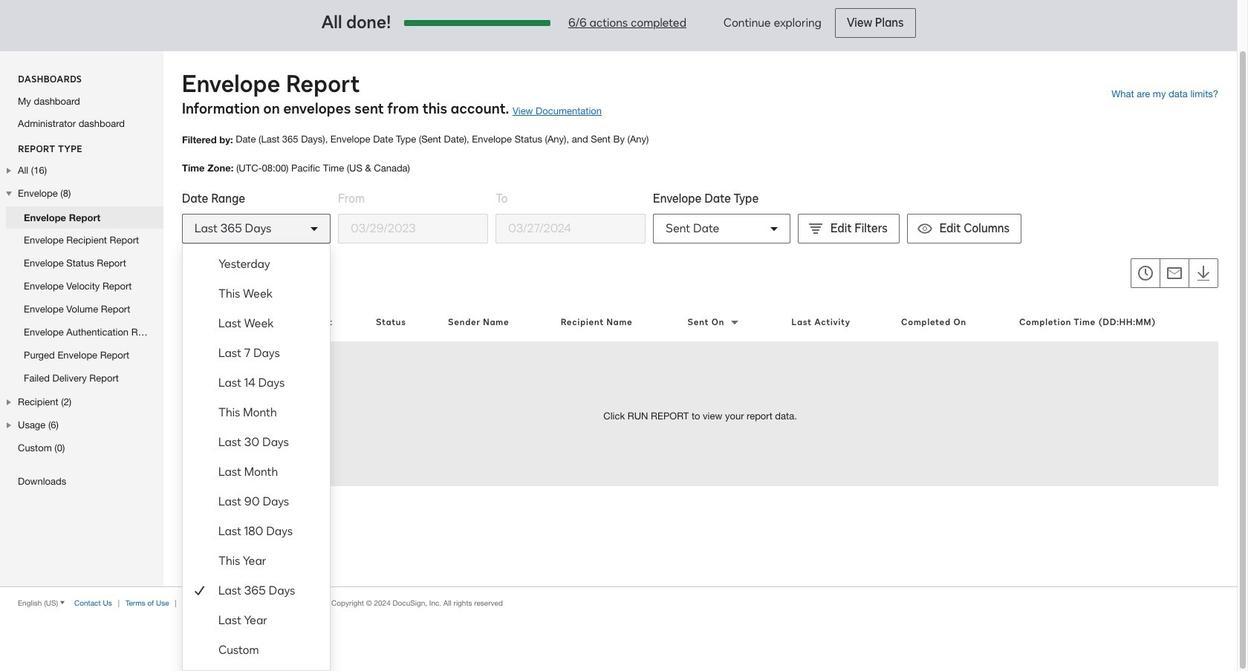 Task type: locate. For each thing, give the bounding box(es) containing it.
primary report detail actions group
[[182, 259, 329, 288]]

2 mm/dd/yyyy text field from the left
[[496, 215, 645, 243]]

secondary report detail actions group
[[1131, 259, 1218, 288]]

1 horizontal spatial mm/dd/yyyy text field
[[496, 215, 645, 243]]

MM/DD/YYYY text field
[[339, 215, 487, 243], [496, 215, 645, 243]]

0 horizontal spatial mm/dd/yyyy text field
[[339, 215, 487, 243]]

more info region
[[0, 587, 1237, 619]]

list box
[[183, 250, 330, 666]]

1 mm/dd/yyyy text field from the left
[[339, 215, 487, 243]]



Task type: vqa. For each thing, say whether or not it's contained in the screenshot.
Primary report detail actions "group"
yes



